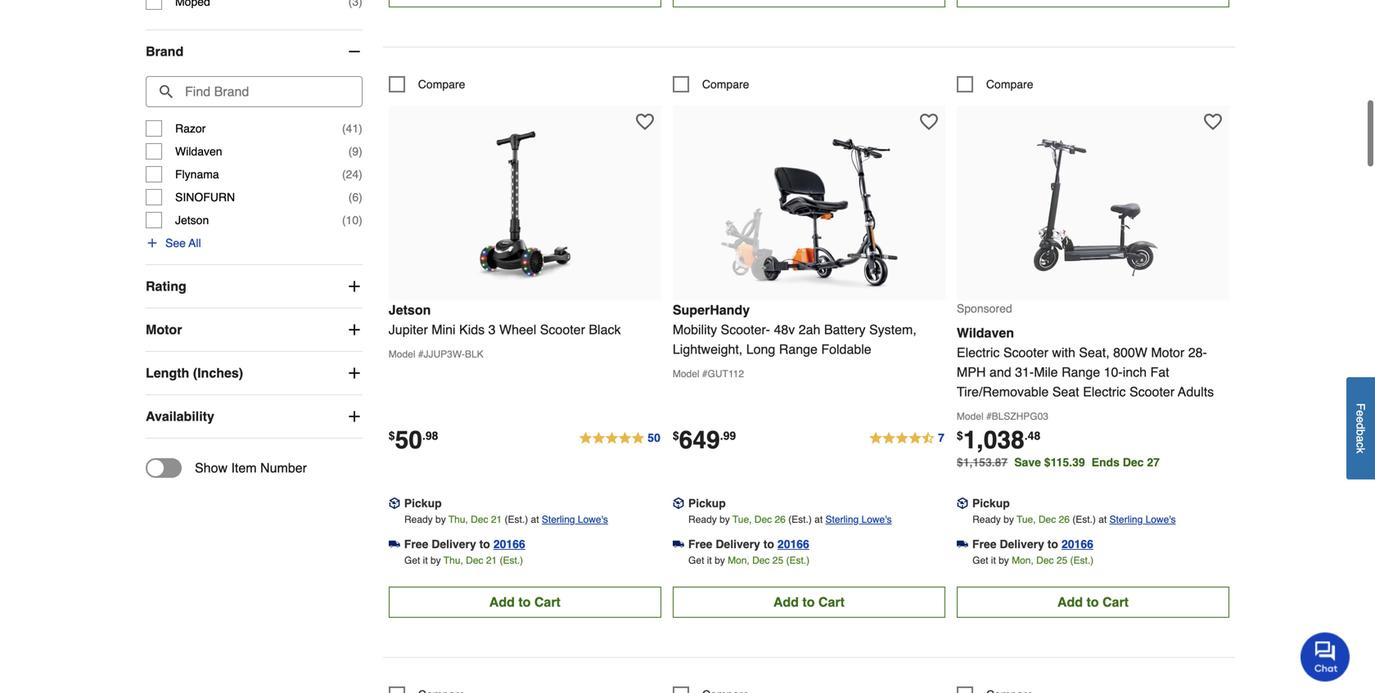 Task type: describe. For each thing, give the bounding box(es) containing it.
pickup for 3rd 20166 button from right
[[404, 497, 442, 510]]

2 vertical spatial model
[[957, 411, 984, 422]]

2 20166 button from the left
[[778, 536, 810, 552]]

3 heart outline image from the left
[[1204, 113, 1222, 131]]

model for jupiter mini kids 3 wheel scooter black
[[389, 349, 415, 360]]

all
[[189, 237, 201, 250]]

24
[[346, 168, 359, 181]]

5014667375 element
[[957, 76, 1034, 92]]

( for 10
[[342, 214, 346, 227]]

lightweight,
[[673, 342, 743, 357]]

800w
[[1113, 345, 1148, 360]]

7
[[938, 431, 945, 444]]

1 horizontal spatial electric
[[1083, 384, 1126, 399]]

1,038
[[963, 426, 1025, 454]]

seat
[[1053, 384, 1079, 399]]

get it by mon, dec 25 (est.) for first 20166 button from the right
[[973, 555, 1094, 566]]

$ 1,038 .48
[[957, 426, 1041, 454]]

wheel
[[499, 322, 536, 337]]

.98
[[422, 429, 438, 442]]

2 cart from the left
[[819, 595, 845, 610]]

20166 for 3rd 20166 button from right
[[494, 538, 525, 551]]

was price $1,153.87 element
[[957, 452, 1014, 469]]

add for 1st add to cart button from the left
[[489, 595, 515, 610]]

free delivery to 20166 for first 20166 button from the right
[[972, 538, 1094, 551]]

show
[[195, 461, 228, 476]]

lowe's for 2nd 20166 button
[[862, 514, 892, 525]]

flynama
[[175, 168, 219, 181]]

5001944359 element
[[673, 687, 749, 693]]

superhandy
[[673, 302, 750, 318]]

ready for 2nd 20166 button
[[689, 514, 717, 525]]

ready by thu, dec 21 (est.) at sterling lowe's
[[404, 514, 608, 525]]

ready for first 20166 button from the right
[[973, 514, 1001, 525]]

gut112
[[708, 368, 744, 380]]

availability button
[[146, 395, 362, 438]]

plus image for availability
[[346, 409, 362, 425]]

5001947367 element
[[389, 76, 465, 92]]

0 horizontal spatial electric
[[957, 345, 1000, 360]]

ends
[[1092, 456, 1120, 469]]

with
[[1052, 345, 1076, 360]]

jetson for jetson
[[175, 214, 209, 227]]

foldable
[[821, 342, 872, 357]]

system,
[[869, 322, 917, 337]]

pickup image for first 20166 button from the right
[[957, 498, 968, 509]]

actual price $1,038.48 element
[[957, 426, 1041, 454]]

at for sterling lowe's button corresponding to first 20166 button from the right
[[1099, 514, 1107, 525]]

and
[[990, 365, 1012, 380]]

wildaven electric scooter with seat, 800w motor 28-mph and 31-mile range 10-inch fat tire/removable seat electric scooter adults image
[[1003, 114, 1183, 294]]

d
[[1354, 423, 1368, 430]]

black
[[589, 322, 621, 337]]

fat
[[1151, 365, 1169, 380]]

pickup for 2nd 20166 button
[[688, 497, 726, 510]]

length (inches) button
[[146, 352, 362, 395]]

( 24 )
[[342, 168, 362, 181]]

model # jjup3w-blk
[[389, 349, 484, 360]]

range inside superhandy mobility scooter- 48v 2ah battery system, lightweight, long range foldable
[[779, 342, 818, 357]]

1 cart from the left
[[534, 595, 561, 610]]

truck filled image for 2nd 20166 button pickup icon
[[673, 539, 684, 550]]

sterling lowe's button for first 20166 button from the right
[[1110, 512, 1176, 528]]

1003170302 element
[[389, 687, 465, 693]]

kids
[[459, 322, 485, 337]]

minus image
[[346, 43, 362, 60]]

save
[[1014, 456, 1041, 469]]

1 vertical spatial thu,
[[444, 555, 463, 566]]

) for ( 6 )
[[359, 191, 362, 204]]

2 add to cart button from the left
[[673, 587, 945, 618]]

lowe's for 3rd 20166 button from right
[[578, 514, 608, 525]]

availability
[[146, 409, 214, 424]]

lowe's for first 20166 button from the right
[[1146, 514, 1176, 525]]

25 for 2nd 20166 button
[[773, 555, 784, 566]]

50 inside 5 stars image
[[648, 431, 661, 444]]

get for 3rd 20166 button from right
[[404, 555, 420, 566]]

25 for first 20166 button from the right
[[1057, 555, 1068, 566]]

at for 2nd 20166 button sterling lowe's button
[[815, 514, 823, 525]]

actual price $649.99 element
[[673, 426, 736, 454]]

5014239529 element
[[673, 76, 749, 92]]

2ah
[[799, 322, 821, 337]]

( 41 )
[[342, 122, 362, 135]]

k
[[1354, 448, 1368, 454]]

1 vertical spatial 21
[[486, 555, 497, 566]]

get it by mon, dec 25 (est.) for 2nd 20166 button
[[689, 555, 810, 566]]

2 horizontal spatial #
[[986, 411, 992, 422]]

motor inside 'wildaven electric scooter with seat, 800w motor 28- mph and 31-mile range 10-inch fat tire/removable seat electric scooter adults'
[[1151, 345, 1185, 360]]

scooter-
[[721, 322, 770, 337]]

model # gut112
[[673, 368, 744, 380]]

length
[[146, 366, 189, 381]]

jetson for jetson jupiter mini kids 3 wheel scooter black
[[389, 302, 431, 318]]

tue, for 2nd 20166 button
[[733, 514, 752, 525]]

superhandy mobility scooter- 48v 2ah battery system, lightweight, long range foldable
[[673, 302, 917, 357]]

plus image inside see all button
[[146, 237, 159, 250]]

3 20166 button from the left
[[1062, 536, 1094, 552]]

compare for 5014667375 element
[[986, 78, 1034, 91]]

$ for 50
[[389, 429, 395, 442]]

long
[[746, 342, 775, 357]]

3 add to cart button from the left
[[957, 587, 1230, 618]]

1 heart outline image from the left
[[636, 113, 654, 131]]

ends dec 27 element
[[1092, 456, 1166, 469]]

( for 6
[[348, 191, 352, 204]]

it for 2nd 20166 button pickup icon truck filled image
[[707, 555, 712, 566]]

blk
[[465, 349, 484, 360]]

sinofurn
[[175, 191, 235, 204]]

pickup for first 20166 button from the right
[[972, 497, 1010, 510]]

add for third add to cart button from the left
[[1058, 595, 1083, 610]]

length (inches)
[[146, 366, 243, 381]]

$ for 649
[[673, 429, 679, 442]]

razor
[[175, 122, 206, 135]]

10
[[346, 214, 359, 227]]

pickup image for 2nd 20166 button
[[673, 498, 684, 509]]

mph
[[957, 365, 986, 380]]

wildaven electric scooter with seat, 800w motor 28- mph and 31-mile range 10-inch fat tire/removable seat electric scooter adults
[[957, 325, 1214, 399]]

c
[[1354, 442, 1368, 448]]

blszhpg03
[[992, 411, 1049, 422]]

truck filled image
[[389, 539, 400, 550]]

1 vertical spatial scooter
[[1003, 345, 1049, 360]]

) for ( 9 )
[[359, 145, 362, 158]]

f e e d b a c k button
[[1347, 378, 1375, 480]]

compare for 5014239529 element
[[702, 78, 749, 91]]

number
[[260, 461, 307, 476]]

sterling for sterling lowe's button corresponding to first 20166 button from the right
[[1110, 514, 1143, 525]]

plus image inside length (inches) 'button'
[[346, 365, 362, 382]]

6
[[352, 191, 359, 204]]

free for 2nd 20166 button pickup icon truck filled image
[[688, 538, 713, 551]]

# for mobility
[[702, 368, 708, 380]]

actual price $50.98 element
[[389, 426, 438, 454]]

free for truck filled image corresponding to pickup icon associated with first 20166 button from the right
[[972, 538, 997, 551]]

truck filled image for pickup icon associated with first 20166 button from the right
[[957, 539, 968, 550]]

battery
[[824, 322, 866, 337]]

brand button
[[146, 30, 362, 73]]

pickup image
[[389, 498, 400, 509]]

delivery for 2nd 20166 button
[[716, 538, 760, 551]]

# for jupiter
[[418, 349, 424, 360]]

5 stars image
[[578, 429, 661, 449]]

free delivery to 20166 for 3rd 20166 button from right
[[404, 538, 525, 551]]

rating button
[[146, 265, 362, 308]]

add to cart for second add to cart button from the left
[[773, 595, 845, 610]]

$1,153.87
[[957, 456, 1008, 469]]

motor inside 'button'
[[146, 322, 182, 337]]

) for ( 10 )
[[359, 214, 362, 227]]

brand
[[146, 44, 184, 59]]

free delivery to 20166 for 2nd 20166 button
[[688, 538, 810, 551]]

see all
[[165, 237, 201, 250]]

50 button
[[578, 429, 661, 449]]

seat,
[[1079, 345, 1110, 360]]



Task type: locate. For each thing, give the bounding box(es) containing it.
sterling lowe's button for 2nd 20166 button
[[826, 512, 892, 528]]

1 pickup from the left
[[404, 497, 442, 510]]

50 left 649
[[648, 431, 661, 444]]

649
[[679, 426, 720, 454]]

plus image
[[346, 278, 362, 295], [346, 322, 362, 338], [346, 409, 362, 425]]

( 9 )
[[348, 145, 362, 158]]

2 sterling from the left
[[826, 514, 859, 525]]

0 vertical spatial motor
[[146, 322, 182, 337]]

2 pickup from the left
[[688, 497, 726, 510]]

2 20166 from the left
[[778, 538, 810, 551]]

3 it from the left
[[991, 555, 996, 566]]

2 horizontal spatial ready
[[973, 514, 1001, 525]]

1 horizontal spatial $
[[673, 429, 679, 442]]

2 horizontal spatial 20166
[[1062, 538, 1094, 551]]

2 horizontal spatial pickup
[[972, 497, 1010, 510]]

10-
[[1104, 365, 1123, 380]]

jetson jupiter mini kids 3 wheel scooter black image
[[435, 114, 615, 294]]

# down lightweight,
[[702, 368, 708, 380]]

pickup image down $1,153.87
[[957, 498, 968, 509]]

pickup down $ 649 .99
[[688, 497, 726, 510]]

48v
[[774, 322, 795, 337]]

1 horizontal spatial tue,
[[1017, 514, 1036, 525]]

e
[[1354, 411, 1368, 417], [1354, 417, 1368, 423]]

2 add from the left
[[773, 595, 799, 610]]

jetson jupiter mini kids 3 wheel scooter black
[[389, 302, 621, 337]]

wildaven up flynama
[[175, 145, 222, 158]]

sterling lowe's button for 3rd 20166 button from right
[[542, 512, 608, 528]]

0 horizontal spatial jetson
[[175, 214, 209, 227]]

delivery for 3rd 20166 button from right
[[432, 538, 476, 551]]

( 6 )
[[348, 191, 362, 204]]

5 ) from the top
[[359, 214, 362, 227]]

2 pickup image from the left
[[957, 498, 968, 509]]

26 for first 20166 button from the right
[[1059, 514, 1070, 525]]

1 horizontal spatial #
[[702, 368, 708, 380]]

0 horizontal spatial scooter
[[540, 322, 585, 337]]

free for truck filled icon
[[404, 538, 428, 551]]

ready up get it by thu, dec 21 (est.)
[[404, 514, 433, 525]]

free
[[404, 538, 428, 551], [688, 538, 713, 551], [972, 538, 997, 551]]

0 horizontal spatial get it by mon, dec 25 (est.)
[[689, 555, 810, 566]]

jupiter
[[389, 322, 428, 337]]

0 horizontal spatial compare
[[418, 78, 465, 91]]

) up ( 6 )
[[359, 168, 362, 181]]

0 horizontal spatial sterling
[[542, 514, 575, 525]]

to
[[479, 538, 490, 551], [764, 538, 774, 551], [1048, 538, 1058, 551], [518, 595, 531, 610], [803, 595, 815, 610], [1087, 595, 1099, 610]]

3 at from the left
[[1099, 514, 1107, 525]]

2 horizontal spatial model
[[957, 411, 984, 422]]

2 plus image from the top
[[346, 322, 362, 338]]

pickup right pickup image
[[404, 497, 442, 510]]

2 lowe's from the left
[[862, 514, 892, 525]]

1 horizontal spatial get it by mon, dec 25 (est.)
[[973, 555, 1094, 566]]

2 horizontal spatial scooter
[[1130, 384, 1175, 399]]

2 horizontal spatial lowe's
[[1146, 514, 1176, 525]]

model down jupiter
[[389, 349, 415, 360]]

26 for 2nd 20166 button
[[775, 514, 786, 525]]

mini
[[432, 322, 456, 337]]

add to cart for third add to cart button from the left
[[1058, 595, 1129, 610]]

1 vertical spatial model
[[673, 368, 700, 380]]

) for ( 24 )
[[359, 168, 362, 181]]

2 compare from the left
[[702, 78, 749, 91]]

1 truck filled image from the left
[[673, 539, 684, 550]]

jetson
[[175, 214, 209, 227], [389, 302, 431, 318]]

2 horizontal spatial heart outline image
[[1204, 113, 1222, 131]]

3 ready from the left
[[973, 514, 1001, 525]]

3
[[488, 322, 496, 337]]

.99
[[720, 429, 736, 442]]

motor up fat
[[1151, 345, 1185, 360]]

mon, for 2nd 20166 button
[[728, 555, 750, 566]]

$ for 1,038
[[957, 429, 963, 442]]

0 horizontal spatial it
[[423, 555, 428, 566]]

$ right "7"
[[957, 429, 963, 442]]

20166 for first 20166 button from the right
[[1062, 538, 1094, 551]]

0 horizontal spatial plus image
[[146, 237, 159, 250]]

thu, up get it by thu, dec 21 (est.)
[[449, 514, 468, 525]]

cart
[[534, 595, 561, 610], [819, 595, 845, 610], [1103, 595, 1129, 610]]

2 heart outline image from the left
[[920, 113, 938, 131]]

0 horizontal spatial tue,
[[733, 514, 752, 525]]

3 sterling from the left
[[1110, 514, 1143, 525]]

get for first 20166 button from the right
[[973, 555, 988, 566]]

0 horizontal spatial add to cart button
[[389, 587, 661, 618]]

1 delivery from the left
[[432, 538, 476, 551]]

$ 50 .98
[[389, 426, 438, 454]]

1 horizontal spatial compare
[[702, 78, 749, 91]]

show item number element
[[146, 459, 307, 478]]

2 get it by mon, dec 25 (est.) from the left
[[973, 555, 1094, 566]]

31-
[[1015, 365, 1034, 380]]

(inches)
[[193, 366, 243, 381]]

$
[[389, 429, 395, 442], [673, 429, 679, 442], [957, 429, 963, 442]]

2 get from the left
[[689, 555, 704, 566]]

0 horizontal spatial 25
[[773, 555, 784, 566]]

$115.39
[[1044, 456, 1085, 469]]

plus image
[[146, 237, 159, 250], [346, 365, 362, 382]]

wildaven down sponsored
[[957, 325, 1014, 340]]

ready by tue, dec 26 (est.) at sterling lowe's
[[689, 514, 892, 525], [973, 514, 1176, 525]]

1 get from the left
[[404, 555, 420, 566]]

2 at from the left
[[815, 514, 823, 525]]

26
[[775, 514, 786, 525], [1059, 514, 1070, 525]]

1 add to cart from the left
[[489, 595, 561, 610]]

tire/removable
[[957, 384, 1049, 399]]

scooter up 31-
[[1003, 345, 1049, 360]]

motor button
[[146, 309, 362, 351]]

3 cart from the left
[[1103, 595, 1129, 610]]

2 26 from the left
[[1059, 514, 1070, 525]]

2 it from the left
[[707, 555, 712, 566]]

electric
[[957, 345, 1000, 360], [1083, 384, 1126, 399]]

1 free delivery to 20166 from the left
[[404, 538, 525, 551]]

f
[[1354, 404, 1368, 411]]

e up d
[[1354, 411, 1368, 417]]

2 truck filled image from the left
[[957, 539, 968, 550]]

1 horizontal spatial pickup image
[[957, 498, 968, 509]]

range down seat,
[[1062, 365, 1100, 380]]

0 vertical spatial 21
[[491, 514, 502, 525]]

plus image inside availability button
[[346, 409, 362, 425]]

1 vertical spatial electric
[[1083, 384, 1126, 399]]

1 $ from the left
[[389, 429, 395, 442]]

2 horizontal spatial $
[[957, 429, 963, 442]]

savings save $115.39 element
[[1014, 456, 1166, 469]]

see all button
[[146, 235, 201, 251]]

by
[[436, 514, 446, 525], [720, 514, 730, 525], [1004, 514, 1014, 525], [431, 555, 441, 566], [715, 555, 725, 566], [999, 555, 1009, 566]]

0 vertical spatial scooter
[[540, 322, 585, 337]]

3 $ from the left
[[957, 429, 963, 442]]

21 down ready by thu, dec 21 (est.) at sterling lowe's
[[486, 555, 497, 566]]

2 $ from the left
[[673, 429, 679, 442]]

rating
[[146, 279, 186, 294]]

jetson inside jetson jupiter mini kids 3 wheel scooter black
[[389, 302, 431, 318]]

0 horizontal spatial heart outline image
[[636, 113, 654, 131]]

2 free delivery to 20166 from the left
[[688, 538, 810, 551]]

delivery
[[432, 538, 476, 551], [716, 538, 760, 551], [1000, 538, 1044, 551]]

2 ) from the top
[[359, 145, 362, 158]]

compare inside 5001947367 element
[[418, 78, 465, 91]]

2 ready from the left
[[689, 514, 717, 525]]

add for second add to cart button from the left
[[773, 595, 799, 610]]

4 ) from the top
[[359, 191, 362, 204]]

( 10 )
[[342, 214, 362, 227]]

3 add from the left
[[1058, 595, 1083, 610]]

25
[[773, 555, 784, 566], [1057, 555, 1068, 566]]

2 horizontal spatial at
[[1099, 514, 1107, 525]]

1 horizontal spatial cart
[[819, 595, 845, 610]]

1 horizontal spatial 20166 button
[[778, 536, 810, 552]]

50
[[395, 426, 422, 454], [648, 431, 661, 444]]

get it by mon, dec 25 (est.)
[[689, 555, 810, 566], [973, 555, 1094, 566]]

1 vertical spatial plus image
[[346, 365, 362, 382]]

50 up pickup image
[[395, 426, 422, 454]]

model up 1,038
[[957, 411, 984, 422]]

scooter inside jetson jupiter mini kids 3 wheel scooter black
[[540, 322, 585, 337]]

3 free delivery to 20166 from the left
[[972, 538, 1094, 551]]

2 horizontal spatial free
[[972, 538, 997, 551]]

2 sterling lowe's button from the left
[[826, 512, 892, 528]]

$ left .98
[[389, 429, 395, 442]]

0 horizontal spatial ready
[[404, 514, 433, 525]]

0 horizontal spatial truck filled image
[[673, 539, 684, 550]]

wildaven
[[175, 145, 222, 158], [957, 325, 1014, 340]]

20166 for 2nd 20166 button
[[778, 538, 810, 551]]

0 horizontal spatial ready by tue, dec 26 (est.) at sterling lowe's
[[689, 514, 892, 525]]

heart outline image
[[636, 113, 654, 131], [920, 113, 938, 131], [1204, 113, 1222, 131]]

(est.)
[[505, 514, 528, 525], [788, 514, 812, 525], [1073, 514, 1096, 525], [500, 555, 523, 566], [786, 555, 810, 566], [1070, 555, 1094, 566]]

2 vertical spatial scooter
[[1130, 384, 1175, 399]]

0 horizontal spatial pickup image
[[673, 498, 684, 509]]

1 vertical spatial jetson
[[389, 302, 431, 318]]

it
[[423, 555, 428, 566], [707, 555, 712, 566], [991, 555, 996, 566]]

0 horizontal spatial $
[[389, 429, 395, 442]]

41
[[346, 122, 359, 135]]

range inside 'wildaven electric scooter with seat, 800w motor 28- mph and 31-mile range 10-inch fat tire/removable seat electric scooter adults'
[[1062, 365, 1100, 380]]

wildaven for wildaven
[[175, 145, 222, 158]]

$ inside $ 1,038 .48
[[957, 429, 963, 442]]

0 vertical spatial electric
[[957, 345, 1000, 360]]

wildaven inside 'wildaven electric scooter with seat, 800w motor 28- mph and 31-mile range 10-inch fat tire/removable seat electric scooter adults'
[[957, 325, 1014, 340]]

Find Brand text field
[[146, 76, 362, 107]]

0 vertical spatial thu,
[[449, 514, 468, 525]]

1 plus image from the top
[[346, 278, 362, 295]]

1 26 from the left
[[775, 514, 786, 525]]

range
[[779, 342, 818, 357], [1062, 365, 1100, 380]]

( for 41
[[342, 122, 346, 135]]

3 get from the left
[[973, 555, 988, 566]]

$ inside $ 50 .98
[[389, 429, 395, 442]]

mobility
[[673, 322, 717, 337]]

ready by tue, dec 26 (est.) at sterling lowe's for first 20166 button from the right
[[973, 514, 1176, 525]]

inch
[[1123, 365, 1147, 380]]

) for ( 41 )
[[359, 122, 362, 135]]

0 horizontal spatial pickup
[[404, 497, 442, 510]]

sterling
[[542, 514, 575, 525], [826, 514, 859, 525], [1110, 514, 1143, 525]]

see
[[165, 237, 186, 250]]

1 horizontal spatial delivery
[[716, 538, 760, 551]]

0 horizontal spatial mon,
[[728, 555, 750, 566]]

1 20166 button from the left
[[494, 536, 525, 552]]

pickup image
[[673, 498, 684, 509], [957, 498, 968, 509]]

compare for 5001947367 element
[[418, 78, 465, 91]]

) down 24
[[359, 191, 362, 204]]

get for 2nd 20166 button
[[689, 555, 704, 566]]

) down 41
[[359, 145, 362, 158]]

3 compare from the left
[[986, 78, 1034, 91]]

ready down $ 649 .99
[[689, 514, 717, 525]]

1 horizontal spatial jetson
[[389, 302, 431, 318]]

0 horizontal spatial 20166
[[494, 538, 525, 551]]

electric up mph
[[957, 345, 1000, 360]]

at for sterling lowe's button for 3rd 20166 button from right
[[531, 514, 539, 525]]

motor down rating
[[146, 322, 182, 337]]

model # blszhpg03
[[957, 411, 1049, 422]]

2 e from the top
[[1354, 417, 1368, 423]]

27
[[1147, 456, 1160, 469]]

$ 649 .99
[[673, 426, 736, 454]]

delivery for first 20166 button from the right
[[1000, 538, 1044, 551]]

1 horizontal spatial lowe's
[[862, 514, 892, 525]]

1 ready from the left
[[404, 514, 433, 525]]

get it by thu, dec 21 (est.)
[[404, 555, 523, 566]]

2 25 from the left
[[1057, 555, 1068, 566]]

2 horizontal spatial add to cart button
[[957, 587, 1230, 618]]

2 mon, from the left
[[1012, 555, 1034, 566]]

0 horizontal spatial wildaven
[[175, 145, 222, 158]]

3 sterling lowe's button from the left
[[1110, 512, 1176, 528]]

2 add to cart from the left
[[773, 595, 845, 610]]

1 ready by tue, dec 26 (est.) at sterling lowe's from the left
[[689, 514, 892, 525]]

20166
[[494, 538, 525, 551], [778, 538, 810, 551], [1062, 538, 1094, 551]]

wildaven for wildaven electric scooter with seat, 800w motor 28- mph and 31-mile range 10-inch fat tire/removable seat electric scooter adults
[[957, 325, 1014, 340]]

jjup3w-
[[424, 349, 465, 360]]

1 25 from the left
[[773, 555, 784, 566]]

jetson up jupiter
[[389, 302, 431, 318]]

plus image inside rating button
[[346, 278, 362, 295]]

1 it from the left
[[423, 555, 428, 566]]

range down 2ah
[[779, 342, 818, 357]]

add to cart for 1st add to cart button from the left
[[489, 595, 561, 610]]

# up 1,038
[[986, 411, 992, 422]]

truck filled image
[[673, 539, 684, 550], [957, 539, 968, 550]]

electric down 10- on the bottom right
[[1083, 384, 1126, 399]]

1 horizontal spatial 50
[[648, 431, 661, 444]]

show item number
[[195, 461, 307, 476]]

1 horizontal spatial range
[[1062, 365, 1100, 380]]

0 horizontal spatial delivery
[[432, 538, 476, 551]]

2 horizontal spatial get
[[973, 555, 988, 566]]

2 free from the left
[[688, 538, 713, 551]]

a
[[1354, 436, 1368, 442]]

9
[[352, 145, 359, 158]]

20166 button
[[494, 536, 525, 552], [778, 536, 810, 552], [1062, 536, 1094, 552]]

get
[[404, 555, 420, 566], [689, 555, 704, 566], [973, 555, 988, 566]]

28-
[[1188, 345, 1207, 360]]

2 horizontal spatial sterling
[[1110, 514, 1143, 525]]

1 ) from the top
[[359, 122, 362, 135]]

plus image for rating
[[346, 278, 362, 295]]

0 horizontal spatial free delivery to 20166
[[404, 538, 525, 551]]

1 horizontal spatial plus image
[[346, 365, 362, 382]]

0 horizontal spatial add to cart
[[489, 595, 561, 610]]

1 compare from the left
[[418, 78, 465, 91]]

2 horizontal spatial 20166 button
[[1062, 536, 1094, 552]]

5014522435 element
[[957, 687, 1034, 693]]

add
[[489, 595, 515, 610], [773, 595, 799, 610], [1058, 595, 1083, 610]]

0 horizontal spatial 20166 button
[[494, 536, 525, 552]]

model
[[389, 349, 415, 360], [673, 368, 700, 380], [957, 411, 984, 422]]

3 free from the left
[[972, 538, 997, 551]]

1 add from the left
[[489, 595, 515, 610]]

2 horizontal spatial free delivery to 20166
[[972, 538, 1094, 551]]

$ left ".99"
[[673, 429, 679, 442]]

1 tue, from the left
[[733, 514, 752, 525]]

21 up get it by thu, dec 21 (est.)
[[491, 514, 502, 525]]

thu, down ready by thu, dec 21 (est.) at sterling lowe's
[[444, 555, 463, 566]]

scooter
[[540, 322, 585, 337], [1003, 345, 1049, 360], [1130, 384, 1175, 399]]

scooter left black
[[540, 322, 585, 337]]

7 button
[[869, 429, 945, 449]]

#
[[418, 349, 424, 360], [702, 368, 708, 380], [986, 411, 992, 422]]

4.5 stars image
[[869, 429, 945, 449]]

0 horizontal spatial lowe's
[[578, 514, 608, 525]]

plus image inside the "motor" 'button'
[[346, 322, 362, 338]]

pickup image down 649
[[673, 498, 684, 509]]

1 horizontal spatial free delivery to 20166
[[688, 538, 810, 551]]

1 horizontal spatial model
[[673, 368, 700, 380]]

1 get it by mon, dec 25 (est.) from the left
[[689, 555, 810, 566]]

jetson up the all
[[175, 214, 209, 227]]

0 horizontal spatial get
[[404, 555, 420, 566]]

1 lowe's from the left
[[578, 514, 608, 525]]

1 horizontal spatial add to cart button
[[673, 587, 945, 618]]

2 delivery from the left
[[716, 538, 760, 551]]

1 vertical spatial wildaven
[[957, 325, 1014, 340]]

dec
[[1123, 456, 1144, 469], [471, 514, 488, 525], [755, 514, 772, 525], [1039, 514, 1056, 525], [466, 555, 483, 566], [752, 555, 770, 566], [1037, 555, 1054, 566]]

sterling for 2nd 20166 button sterling lowe's button
[[826, 514, 859, 525]]

3 pickup from the left
[[972, 497, 1010, 510]]

1 sterling from the left
[[542, 514, 575, 525]]

chat invite button image
[[1301, 632, 1351, 682]]

plus image for motor
[[346, 322, 362, 338]]

adults
[[1178, 384, 1214, 399]]

1 horizontal spatial heart outline image
[[920, 113, 938, 131]]

.48
[[1025, 429, 1041, 442]]

2 vertical spatial plus image
[[346, 409, 362, 425]]

2 horizontal spatial cart
[[1103, 595, 1129, 610]]

add to cart button
[[389, 587, 661, 618], [673, 587, 945, 618], [957, 587, 1230, 618]]

0 horizontal spatial 50
[[395, 426, 422, 454]]

model for mobility scooter- 48v 2ah battery system, lightweight, long range foldable
[[673, 368, 700, 380]]

2 horizontal spatial delivery
[[1000, 538, 1044, 551]]

ready for 3rd 20166 button from right
[[404, 514, 433, 525]]

3 add to cart from the left
[[1058, 595, 1129, 610]]

compare inside 5014667375 element
[[986, 78, 1034, 91]]

1 sterling lowe's button from the left
[[542, 512, 608, 528]]

sponsored
[[957, 302, 1012, 315]]

1 at from the left
[[531, 514, 539, 525]]

model down lightweight,
[[673, 368, 700, 380]]

1 horizontal spatial ready
[[689, 514, 717, 525]]

2 vertical spatial #
[[986, 411, 992, 422]]

compare inside 5014239529 element
[[702, 78, 749, 91]]

e up b
[[1354, 417, 1368, 423]]

1 e from the top
[[1354, 411, 1368, 417]]

0 horizontal spatial add
[[489, 595, 515, 610]]

) up 9
[[359, 122, 362, 135]]

1 vertical spatial plus image
[[346, 322, 362, 338]]

1 horizontal spatial it
[[707, 555, 712, 566]]

0 vertical spatial wildaven
[[175, 145, 222, 158]]

1 horizontal spatial mon,
[[1012, 555, 1034, 566]]

mile
[[1034, 365, 1058, 380]]

1 20166 from the left
[[494, 538, 525, 551]]

mon, for first 20166 button from the right
[[1012, 555, 1034, 566]]

3 ) from the top
[[359, 168, 362, 181]]

ready down $1,153.87
[[973, 514, 1001, 525]]

0 horizontal spatial range
[[779, 342, 818, 357]]

1 mon, from the left
[[728, 555, 750, 566]]

ready by tue, dec 26 (est.) at sterling lowe's for 2nd 20166 button
[[689, 514, 892, 525]]

3 plus image from the top
[[346, 409, 362, 425]]

f e e d b a c k
[[1354, 404, 1368, 454]]

1 vertical spatial #
[[702, 368, 708, 380]]

pickup down $1,153.87
[[972, 497, 1010, 510]]

( for 24
[[342, 168, 346, 181]]

0 horizontal spatial model
[[389, 349, 415, 360]]

1 pickup image from the left
[[673, 498, 684, 509]]

( for 9
[[348, 145, 352, 158]]

21
[[491, 514, 502, 525], [486, 555, 497, 566]]

1 horizontal spatial get
[[689, 555, 704, 566]]

pickup
[[404, 497, 442, 510], [688, 497, 726, 510], [972, 497, 1010, 510]]

1 horizontal spatial free
[[688, 538, 713, 551]]

2 tue, from the left
[[1017, 514, 1036, 525]]

2 horizontal spatial add
[[1058, 595, 1083, 610]]

superhandy mobility scooter- 48v 2ah battery system, lightweight, long range foldable image
[[719, 114, 899, 294]]

1 free from the left
[[404, 538, 428, 551]]

1 vertical spatial motor
[[1151, 345, 1185, 360]]

1 horizontal spatial pickup
[[688, 497, 726, 510]]

$1,153.87 save $115.39 ends dec 27
[[957, 456, 1160, 469]]

1 add to cart button from the left
[[389, 587, 661, 618]]

) down ( 6 )
[[359, 214, 362, 227]]

3 delivery from the left
[[1000, 538, 1044, 551]]

mon,
[[728, 555, 750, 566], [1012, 555, 1034, 566]]

sterling for sterling lowe's button for 3rd 20166 button from right
[[542, 514, 575, 525]]

3 lowe's from the left
[[1146, 514, 1176, 525]]

2 ready by tue, dec 26 (est.) at sterling lowe's from the left
[[973, 514, 1176, 525]]

1 horizontal spatial 25
[[1057, 555, 1068, 566]]

2 horizontal spatial add to cart
[[1058, 595, 1129, 610]]

tue, for first 20166 button from the right
[[1017, 514, 1036, 525]]

$ inside $ 649 .99
[[673, 429, 679, 442]]

3 20166 from the left
[[1062, 538, 1094, 551]]

# down jupiter
[[418, 349, 424, 360]]

(
[[342, 122, 346, 135], [348, 145, 352, 158], [342, 168, 346, 181], [348, 191, 352, 204], [342, 214, 346, 227]]

it for truck filled image corresponding to pickup icon associated with first 20166 button from the right
[[991, 555, 996, 566]]

1 horizontal spatial motor
[[1151, 345, 1185, 360]]

scooter down fat
[[1130, 384, 1175, 399]]

0 vertical spatial jetson
[[175, 214, 209, 227]]

0 vertical spatial plus image
[[346, 278, 362, 295]]

tue,
[[733, 514, 752, 525], [1017, 514, 1036, 525]]

it for truck filled icon
[[423, 555, 428, 566]]

b
[[1354, 430, 1368, 436]]

2 horizontal spatial sterling lowe's button
[[1110, 512, 1176, 528]]

item
[[231, 461, 257, 476]]



Task type: vqa. For each thing, say whether or not it's contained in the screenshot.


